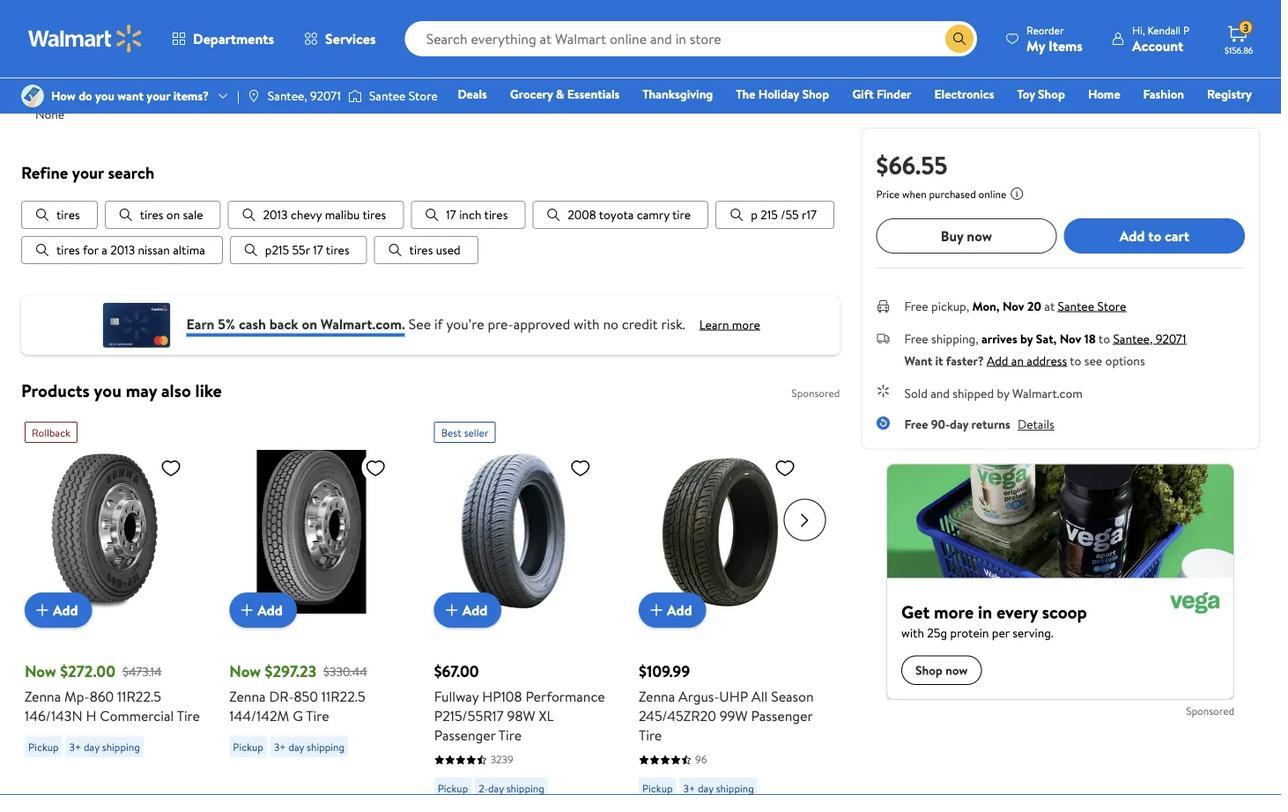 Task type: locate. For each thing, give the bounding box(es) containing it.
free left pickup,
[[905, 297, 929, 315]]

day left returns
[[950, 416, 969, 433]]

0 vertical spatial on
[[166, 206, 180, 223]]

grocery & essentials
[[510, 85, 620, 103]]

1 horizontal spatial 3+
[[274, 739, 286, 754]]

0 horizontal spatial shop
[[802, 85, 830, 103]]

to right 18
[[1099, 330, 1110, 347]]

11r22.5
[[117, 687, 161, 706], [322, 687, 366, 706]]

sale
[[183, 206, 203, 223]]

zenna mp-860 11r22.5 146/143n h commercial tire image
[[25, 450, 189, 614]]

registry link
[[1200, 85, 1260, 104]]

product group containing $67.00
[[434, 415, 614, 796]]

now $297.23 $330.44 zenna dr-850 11r22.5 144/142m g tire
[[229, 660, 367, 726]]

by right shipped
[[997, 385, 1010, 402]]

 image
[[348, 87, 362, 105], [247, 89, 261, 103]]

debit
[[1147, 110, 1177, 127]]

1 horizontal spatial zenna
[[229, 687, 266, 706]]

santee, up options
[[1113, 330, 1153, 347]]

2013 left chevy
[[263, 206, 288, 223]]

3+ day shipping down the h
[[69, 739, 140, 754]]

day down the h
[[84, 739, 99, 754]]

day down g
[[289, 739, 304, 754]]

17
[[446, 206, 456, 223], [313, 241, 323, 259]]

pickup,
[[932, 297, 969, 315]]

fullway
[[434, 687, 479, 706]]

options
[[1106, 352, 1145, 369]]

santee, inside free shipping, arrives by sat, nov 18 to santee, 92071 want it faster? add an address to see options
[[1113, 330, 1153, 347]]

an
[[1012, 352, 1024, 369]]

now
[[967, 226, 993, 246]]

1 zenna from the left
[[25, 687, 61, 706]]

approved
[[514, 314, 570, 333]]

departments
[[193, 29, 274, 48]]

1 horizontal spatial 11r22.5
[[322, 687, 366, 706]]

0 horizontal spatial zenna
[[25, 687, 61, 706]]

1 vertical spatial santee
[[1058, 297, 1095, 315]]

2 add button from the left
[[229, 593, 297, 628]]

on left sale
[[166, 206, 180, 223]]

product group
[[25, 415, 205, 796], [229, 415, 410, 796], [434, 415, 614, 796], [639, 415, 819, 796]]

0 vertical spatial santee
[[369, 87, 406, 104]]

by left sat,
[[1021, 330, 1033, 347]]

0 horizontal spatial passenger
[[434, 726, 496, 745]]

you right do
[[95, 87, 115, 104]]

santee
[[369, 87, 406, 104], [1058, 297, 1095, 315]]

0 horizontal spatial on
[[166, 206, 180, 223]]

add up $272.00
[[53, 600, 78, 620]]

1 vertical spatial 2013
[[110, 241, 135, 259]]

11r22.5 inside now $272.00 $473.14 zenna mp-860 11r22.5 146/143n h commercial tire
[[117, 687, 161, 706]]

1 vertical spatial santee,
[[1113, 330, 1153, 347]]

11r22.5 down $330.44 at left bottom
[[322, 687, 366, 706]]

add inside free shipping, arrives by sat, nov 18 to santee, 92071 want it faster? add an address to see options
[[987, 352, 1009, 369]]

search icon image
[[953, 32, 967, 46]]

hp108
[[482, 687, 522, 706]]

1 horizontal spatial your
[[147, 87, 170, 104]]

17 right 55r
[[313, 241, 323, 259]]

santee, right | at left top
[[268, 87, 307, 104]]

92071 down the services dropdown button
[[310, 87, 341, 104]]

1 horizontal spatial by
[[1021, 330, 1033, 347]]

3+ day shipping down 96
[[684, 781, 754, 796]]

0 horizontal spatial  image
[[247, 89, 261, 103]]

3+ down 146/143n at the bottom left
[[69, 739, 81, 754]]

shop right toy
[[1038, 85, 1066, 103]]

1 vertical spatial store
[[1098, 297, 1127, 315]]

1 add button from the left
[[25, 593, 92, 628]]

4 add button from the left
[[639, 593, 707, 628]]

5%
[[218, 314, 235, 333]]

santee right at
[[1058, 297, 1095, 315]]

0 vertical spatial santee,
[[268, 87, 307, 104]]

santee, 92071 button
[[1113, 330, 1187, 347]]

2013 chevy malibu tires button
[[228, 201, 404, 229]]

add to cart image for the zenna dr-850 11r22.5 144/142m g tire image
[[237, 600, 258, 621]]

0 horizontal spatial sponsored
[[792, 386, 840, 401]]

arrives
[[982, 330, 1018, 347]]

1 horizontal spatial 92071
[[1156, 330, 1187, 347]]

tires used list item
[[374, 236, 478, 264]]

see
[[1085, 352, 1103, 369]]

tires list item
[[21, 201, 98, 229]]

list
[[21, 201, 840, 264]]

add for the zenna dr-850 11r22.5 144/142m g tire image
[[258, 600, 283, 620]]

items?
[[173, 87, 209, 104]]

0 vertical spatial 2013
[[263, 206, 288, 223]]

shipping
[[102, 739, 140, 754], [307, 739, 345, 754], [507, 781, 544, 796], [716, 781, 754, 796]]

legal information image
[[1010, 187, 1024, 201]]

2013
[[263, 206, 288, 223], [110, 241, 135, 259]]

1 shop from the left
[[802, 85, 830, 103]]

0 vertical spatial to
[[1149, 226, 1162, 246]]

1 vertical spatial sponsored
[[1187, 704, 1235, 719]]

santee down services
[[369, 87, 406, 104]]

to left cart
[[1149, 226, 1162, 246]]

add to favorites list, fullway hp108 performance p215/55r17 98w xl passenger tire image
[[570, 457, 591, 479]]

add up $109.99
[[667, 600, 692, 620]]

a
[[102, 241, 107, 259]]

add to cart
[[1120, 226, 1190, 246]]

2 free from the top
[[905, 330, 929, 347]]

1 horizontal spatial 2013
[[263, 206, 288, 223]]

chevy
[[291, 206, 322, 223]]

add button up $272.00
[[25, 593, 92, 628]]

free left '90-'
[[905, 416, 928, 433]]

2 11r22.5 from the left
[[322, 687, 366, 706]]

add to cart button
[[1064, 219, 1245, 254]]

0 vertical spatial free
[[905, 297, 929, 315]]

1 vertical spatial on
[[302, 314, 317, 333]]

3+ day shipping
[[69, 739, 140, 754], [274, 739, 345, 754], [684, 781, 754, 796]]

Search search field
[[405, 21, 978, 56]]

0 horizontal spatial santee,
[[268, 87, 307, 104]]

santee store button
[[1058, 297, 1127, 315]]

92071
[[310, 87, 341, 104], [1156, 330, 1187, 347]]

now inside now $297.23 $330.44 zenna dr-850 11r22.5 144/142m g tire
[[229, 660, 261, 682]]

0 horizontal spatial by
[[997, 385, 1010, 402]]

shop down warnings image
[[802, 85, 830, 103]]

0 horizontal spatial now
[[25, 660, 56, 682]]

sat,
[[1036, 330, 1057, 347]]

3+ day shipping down g
[[274, 739, 345, 754]]

tire inside $67.00 fullway hp108 performance p215/55r17 98w xl passenger tire
[[499, 726, 522, 745]]

zenna left dr-
[[229, 687, 266, 706]]

capitalone image
[[101, 303, 172, 348]]

passenger right 99w at the bottom right of the page
[[751, 706, 813, 726]]

add button
[[25, 593, 92, 628], [229, 593, 297, 628], [434, 593, 502, 628], [639, 593, 707, 628]]

0 vertical spatial 17
[[446, 206, 456, 223]]

mon,
[[972, 297, 1000, 315]]

zenna dr-850 11r22.5 144/142m g tire image
[[229, 450, 393, 614]]

17 left inch
[[446, 206, 456, 223]]

1 horizontal spatial now
[[229, 660, 261, 682]]

4 product group from the left
[[639, 415, 819, 796]]

11r22.5 down $473.14
[[117, 687, 161, 706]]

add left the an
[[987, 352, 1009, 369]]

day down 3239
[[488, 781, 504, 796]]

on right back
[[302, 314, 317, 333]]

2 horizontal spatial to
[[1149, 226, 1162, 246]]

nov left "20"
[[1003, 297, 1025, 315]]

1 product group from the left
[[25, 415, 205, 796]]

 image left the santee store at the top left
[[348, 87, 362, 105]]

1 free from the top
[[905, 297, 929, 315]]

walmart.com.
[[321, 314, 405, 333]]

1 11r22.5 from the left
[[117, 687, 161, 706]]

shipping down 3239
[[507, 781, 544, 796]]

warning
[[196, 81, 247, 101]]

passenger inside $67.00 fullway hp108 performance p215/55r17 98w xl passenger tire
[[434, 726, 496, 745]]

add button up $297.23
[[229, 593, 297, 628]]

you left may
[[94, 378, 121, 403]]

4 add to cart image from the left
[[646, 600, 667, 621]]

free inside free shipping, arrives by sat, nov 18 to santee, 92071 want it faster? add an address to see options
[[905, 330, 929, 347]]

zenna inside now $297.23 $330.44 zenna dr-850 11r22.5 144/142m g tire
[[229, 687, 266, 706]]

clear search field text image
[[925, 32, 939, 46]]

deals link
[[450, 85, 495, 104]]

55r
[[292, 241, 310, 259]]

by for sat,
[[1021, 330, 1033, 347]]

1 horizontal spatial on
[[302, 314, 317, 333]]

2013 chevy malibu tires
[[263, 206, 386, 223]]

1 horizontal spatial to
[[1099, 330, 1110, 347]]

shop inside toy shop link
[[1038, 85, 1066, 103]]

2 shop from the left
[[1038, 85, 1066, 103]]

tire up 3239
[[499, 726, 522, 745]]

2 zenna from the left
[[229, 687, 266, 706]]

add for fullway hp108 performance p215/55r17 98w xl passenger tire image
[[462, 600, 488, 620]]

your
[[147, 87, 170, 104], [72, 161, 104, 184]]

cash
[[239, 314, 266, 333]]

tire
[[177, 706, 200, 726], [306, 706, 329, 726], [499, 726, 522, 745], [639, 726, 662, 745]]

$297.23
[[265, 660, 316, 682]]

0 horizontal spatial your
[[72, 161, 104, 184]]

add up $67.00
[[462, 600, 488, 620]]

1 vertical spatial 92071
[[1156, 330, 1187, 347]]

zenna inside now $272.00 $473.14 zenna mp-860 11r22.5 146/143n h commercial tire
[[25, 687, 61, 706]]

0 horizontal spatial 2013
[[110, 241, 135, 259]]

shipping,
[[932, 330, 979, 347]]

0 vertical spatial sponsored
[[792, 386, 840, 401]]

products you may also like
[[21, 378, 222, 403]]

electronics
[[935, 85, 995, 103]]

you're
[[446, 314, 484, 333]]

seller
[[464, 425, 489, 440]]

toy shop link
[[1010, 85, 1073, 104]]

 image
[[21, 85, 44, 108]]

add to cart image for 'zenna argus-uhp all season 245/45zr20 99w passenger tire' image at bottom
[[646, 600, 667, 621]]

1 horizontal spatial santee,
[[1113, 330, 1153, 347]]

your right want
[[147, 87, 170, 104]]

3 add to cart image from the left
[[441, 600, 462, 621]]

used
[[436, 241, 461, 259]]

20
[[1028, 297, 1042, 315]]

with
[[574, 314, 600, 333]]

3 zenna from the left
[[639, 687, 675, 706]]

0 horizontal spatial nov
[[1003, 297, 1025, 315]]

now left $297.23
[[229, 660, 261, 682]]

3+ down 96
[[684, 781, 696, 796]]

free up 'want'
[[905, 330, 929, 347]]

1 vertical spatial free
[[905, 330, 929, 347]]

92071 inside free shipping, arrives by sat, nov 18 to santee, 92071 want it faster? add an address to see options
[[1156, 330, 1187, 347]]

245/45zr20
[[639, 706, 716, 726]]

nov inside free shipping, arrives by sat, nov 18 to santee, 92071 want it faster? add an address to see options
[[1060, 330, 1082, 347]]

free for free 90-day returns details
[[905, 416, 928, 433]]

tire right g
[[306, 706, 329, 726]]

2 horizontal spatial zenna
[[639, 687, 675, 706]]

1 vertical spatial nov
[[1060, 330, 1082, 347]]

capital one  earn 5% cash back on walmart.com. see if you're pre-approved with no credit risk. learn more element
[[700, 315, 760, 334]]

for
[[83, 241, 99, 259]]

now for $272.00
[[25, 660, 56, 682]]

98w
[[507, 706, 536, 726]]

1 horizontal spatial passenger
[[751, 706, 813, 726]]

18
[[1085, 330, 1096, 347]]

add button up $67.00
[[434, 593, 502, 628]]

0 horizontal spatial 11r22.5
[[117, 687, 161, 706]]

add button for fullway hp108 performance p215/55r17 98w xl passenger tire image
[[434, 593, 502, 628]]

2 vertical spatial to
[[1070, 352, 1082, 369]]

3 free from the top
[[905, 416, 928, 433]]

3+
[[69, 739, 81, 754], [274, 739, 286, 754], [684, 781, 696, 796]]

santee store
[[369, 87, 438, 104]]

1 horizontal spatial nov
[[1060, 330, 1082, 347]]

shipping down commercial
[[102, 739, 140, 754]]

list containing tires
[[21, 201, 840, 264]]

want
[[117, 87, 144, 104]]

passenger inside "$109.99 zenna argus-uhp all season 245/45zr20 99w passenger tire"
[[751, 706, 813, 726]]

warnings image
[[805, 52, 826, 73]]

tires for a 2013 nissan altima
[[56, 241, 205, 259]]

 image right | at left top
[[247, 89, 261, 103]]

2 now from the left
[[229, 660, 261, 682]]

walmart image
[[28, 25, 143, 53]]

0 horizontal spatial 17
[[313, 241, 323, 259]]

2 horizontal spatial 3+
[[684, 781, 696, 796]]

back
[[269, 314, 298, 333]]

add button up $109.99
[[639, 593, 707, 628]]

one debit link
[[1109, 109, 1185, 128]]

2 product group from the left
[[229, 415, 410, 796]]

3+ down the 144/142m at the left of the page
[[274, 739, 286, 754]]

nov left 18
[[1060, 330, 1082, 347]]

0 vertical spatial your
[[147, 87, 170, 104]]

by inside free shipping, arrives by sat, nov 18 to santee, 92071 want it faster? add an address to see options
[[1021, 330, 1033, 347]]

1 horizontal spatial  image
[[348, 87, 362, 105]]

tires right malibu at the top
[[363, 206, 386, 223]]

best seller
[[441, 425, 489, 440]]

0 horizontal spatial to
[[1070, 352, 1082, 369]]

now inside now $272.00 $473.14 zenna mp-860 11r22.5 146/143n h commercial tire
[[25, 660, 56, 682]]

2013 right a
[[110, 241, 135, 259]]

tire down $109.99
[[639, 726, 662, 745]]

add to favorites list, zenna argus-uhp all season 245/45zr20 99w passenger tire image
[[775, 457, 796, 479]]

finder
[[877, 85, 912, 103]]

tire right commercial
[[177, 706, 200, 726]]

hi, kendall p account
[[1133, 22, 1190, 55]]

zenna inside "$109.99 zenna argus-uhp all season 245/45zr20 99w passenger tire"
[[639, 687, 675, 706]]

pickup left 2-
[[438, 781, 468, 796]]

92071 right 18
[[1156, 330, 1187, 347]]

thanksgiving
[[643, 85, 713, 103]]

0 horizontal spatial santee
[[369, 87, 406, 104]]

holiday
[[759, 85, 799, 103]]

1 horizontal spatial shop
[[1038, 85, 1066, 103]]

now $272.00 $473.14 zenna mp-860 11r22.5 146/143n h commercial tire
[[25, 660, 200, 726]]

tires right inch
[[484, 206, 508, 223]]

zenna
[[25, 687, 61, 706], [229, 687, 266, 706], [639, 687, 675, 706]]

3 add button from the left
[[434, 593, 502, 628]]

0 vertical spatial by
[[1021, 330, 1033, 347]]

2 vertical spatial free
[[905, 416, 928, 433]]

90-
[[931, 416, 950, 433]]

add to cart image
[[32, 600, 53, 621], [237, 600, 258, 621], [441, 600, 462, 621], [646, 600, 667, 621]]

2008
[[568, 206, 596, 223]]

how do you want your items?
[[51, 87, 209, 104]]

it
[[935, 352, 943, 369]]

fashion link
[[1136, 85, 1193, 104]]

tires up nissan
[[140, 206, 164, 223]]

store up 'santee, 92071' button at the top of page
[[1098, 297, 1127, 315]]

zenna left mp-
[[25, 687, 61, 706]]

tires on sale button
[[105, 201, 221, 229]]

zenna down $109.99
[[639, 687, 675, 706]]

day
[[950, 416, 969, 433], [84, 739, 99, 754], [289, 739, 304, 754], [488, 781, 504, 796], [698, 781, 714, 796]]

store left deals
[[409, 87, 438, 104]]

0 vertical spatial store
[[409, 87, 438, 104]]

2013 inside the tires for a 2013 nissan altima button
[[110, 241, 135, 259]]

to left see
[[1070, 352, 1082, 369]]

gift finder
[[852, 85, 912, 103]]

add up $297.23
[[258, 600, 283, 620]]

by
[[1021, 330, 1033, 347], [997, 385, 1010, 402]]

1 horizontal spatial store
[[1098, 297, 1127, 315]]

1 now from the left
[[25, 660, 56, 682]]

tires
[[56, 206, 80, 223], [140, 206, 164, 223], [363, 206, 386, 223], [484, 206, 508, 223], [56, 241, 80, 259], [326, 241, 350, 259], [410, 241, 433, 259]]

0 vertical spatial 92071
[[310, 87, 341, 104]]

and
[[931, 385, 950, 402]]

tires down refine your search
[[56, 206, 80, 223]]

santee, 92071
[[268, 87, 341, 104]]

to inside 'add to cart' button
[[1149, 226, 1162, 246]]

3 product group from the left
[[434, 415, 614, 796]]

1 add to cart image from the left
[[32, 600, 53, 621]]

1 vertical spatial by
[[997, 385, 1010, 402]]

2 add to cart image from the left
[[237, 600, 258, 621]]

now up 146/143n at the bottom left
[[25, 660, 56, 682]]

add for zenna mp-860 11r22.5 146/143n h commercial tire image
[[53, 600, 78, 620]]

camry
[[637, 206, 670, 223]]

your left search
[[72, 161, 104, 184]]

passenger down fullway
[[434, 726, 496, 745]]

11r22.5 inside now $297.23 $330.44 zenna dr-850 11r22.5 144/142m g tire
[[322, 687, 366, 706]]



Task type: vqa. For each thing, say whether or not it's contained in the screenshot.
1st Cap
no



Task type: describe. For each thing, give the bounding box(es) containing it.
day down 96
[[698, 781, 714, 796]]

performance
[[526, 687, 605, 706]]

0 horizontal spatial 3+ day shipping
[[69, 739, 140, 754]]

2013 chevy malibu tires list item
[[228, 201, 404, 229]]

zenna for $272.00
[[25, 687, 61, 706]]

tires left used
[[410, 241, 433, 259]]

buy now
[[941, 226, 993, 246]]

1 horizontal spatial 3+ day shipping
[[274, 739, 345, 754]]

tire inside "$109.99 zenna argus-uhp all season 245/45zr20 99w passenger tire"
[[639, 726, 662, 745]]

tire inside now $297.23 $330.44 zenna dr-850 11r22.5 144/142m g tire
[[306, 706, 329, 726]]

$109.99 zenna argus-uhp all season 245/45zr20 99w passenger tire
[[639, 660, 814, 745]]

add button for the zenna dr-850 11r22.5 144/142m g tire image
[[229, 593, 297, 628]]

electronics link
[[927, 85, 1003, 104]]

best
[[441, 425, 462, 440]]

argus-
[[679, 687, 720, 706]]

services button
[[289, 18, 391, 60]]

refine
[[21, 161, 68, 184]]

2008 toyota camry tire button
[[533, 201, 709, 229]]

nissan
[[138, 241, 170, 259]]

product group containing $109.99
[[639, 415, 819, 796]]

account
[[1133, 36, 1184, 55]]

rollback
[[32, 425, 71, 440]]

tires on sale list item
[[105, 201, 221, 229]]

11r22.5 for $272.00
[[117, 687, 161, 706]]

17 inch tires button
[[411, 201, 526, 229]]

learn
[[700, 316, 729, 333]]

h
[[86, 706, 96, 726]]

tires for a 2013 nissan altima button
[[21, 236, 223, 264]]

registry one debit
[[1117, 85, 1252, 127]]

dr-
[[269, 687, 294, 706]]

cart
[[1165, 226, 1190, 246]]

text
[[250, 81, 276, 101]]

add to cart image for zenna mp-860 11r22.5 146/143n h commercial tire image
[[32, 600, 53, 621]]

like
[[195, 378, 222, 403]]

2013 inside 2013 chevy malibu tires button
[[263, 206, 288, 223]]

add button for 'zenna argus-uhp all season 245/45zr20 99w passenger tire' image at bottom
[[639, 593, 707, 628]]

kendall
[[1148, 22, 1181, 37]]

$330.44
[[324, 663, 367, 680]]

0 horizontal spatial 92071
[[310, 87, 341, 104]]

services
[[325, 29, 376, 48]]

shipping down the 850
[[307, 739, 345, 754]]

17 inch tires list item
[[411, 201, 526, 229]]

2 horizontal spatial 3+ day shipping
[[684, 781, 754, 796]]

p215
[[265, 241, 289, 259]]

tire inside now $272.00 $473.14 zenna mp-860 11r22.5 146/143n h commercial tire
[[177, 706, 200, 726]]

items
[[1049, 36, 1083, 55]]

 image for santee, 92071
[[247, 89, 261, 103]]

gift
[[852, 85, 874, 103]]

learn more
[[700, 316, 760, 333]]

$473.14
[[123, 663, 162, 680]]

chemical
[[135, 81, 192, 101]]

see
[[409, 314, 431, 333]]

now for $297.23
[[229, 660, 261, 682]]

$109.99
[[639, 660, 690, 682]]

shop inside the holiday shop link
[[802, 85, 830, 103]]

malibu
[[325, 206, 360, 223]]

shipped
[[953, 385, 994, 402]]

0 vertical spatial nov
[[1003, 297, 1025, 315]]

zenna argus-uhp all season 245/45zr20 99w passenger tire image
[[639, 450, 803, 614]]

online
[[979, 187, 1007, 202]]

add button for zenna mp-860 11r22.5 146/143n h commercial tire image
[[25, 593, 92, 628]]

&
[[556, 85, 565, 103]]

price when purchased online
[[876, 187, 1007, 202]]

when
[[902, 187, 927, 202]]

shipping down 99w at the bottom right of the page
[[716, 781, 754, 796]]

1 horizontal spatial 17
[[446, 206, 456, 223]]

1 vertical spatial 17
[[313, 241, 323, 259]]

tires left for
[[56, 241, 80, 259]]

add to favorites list, zenna mp-860 11r22.5 146/143n h commercial tire image
[[160, 457, 182, 479]]

$156.86
[[1225, 44, 1254, 56]]

tires used button
[[374, 236, 478, 264]]

0 horizontal spatial store
[[409, 87, 438, 104]]

3239
[[491, 752, 514, 767]]

 image for santee store
[[348, 87, 362, 105]]

details
[[1018, 416, 1055, 433]]

146/143n
[[25, 706, 83, 726]]

3
[[1244, 20, 1249, 35]]

want
[[905, 352, 932, 369]]

/55
[[781, 206, 799, 223]]

11r22.5 for $297.23
[[322, 687, 366, 706]]

next slide for products you may also like list image
[[784, 499, 826, 541]]

tires down malibu at the top
[[326, 241, 350, 259]]

free 90-day returns details
[[905, 416, 1055, 433]]

sold
[[905, 385, 928, 402]]

product group containing now $272.00
[[25, 415, 205, 796]]

pickup down the 144/142m at the left of the page
[[233, 739, 263, 754]]

tires button
[[21, 201, 98, 229]]

on inside button
[[166, 206, 180, 223]]

add for 'zenna argus-uhp all season 245/45zr20 99w passenger tire' image at bottom
[[667, 600, 692, 620]]

zenna for $297.23
[[229, 687, 266, 706]]

Walmart Site-Wide search field
[[405, 21, 978, 56]]

xl
[[539, 706, 554, 726]]

1 vertical spatial your
[[72, 161, 104, 184]]

mp-
[[64, 687, 90, 706]]

pickup down 245/45zr20
[[643, 781, 673, 796]]

free pickup, mon, nov 20 at santee store
[[905, 297, 1127, 315]]

2008 toyota camry tire list item
[[533, 201, 709, 229]]

1 horizontal spatial santee
[[1058, 297, 1095, 315]]

by for walmart.com
[[997, 385, 1010, 402]]

add to cart image for fullway hp108 performance p215/55r17 98w xl passenger tire image
[[441, 600, 462, 621]]

0 vertical spatial you
[[95, 87, 115, 104]]

p215 55r 17 tires list item
[[230, 236, 367, 264]]

pickup down 146/143n at the bottom left
[[28, 739, 59, 754]]

free for free pickup, mon, nov 20 at santee store
[[905, 297, 929, 315]]

|
[[237, 87, 240, 104]]

products
[[21, 378, 90, 403]]

tires for a 2013 nissan altima list item
[[21, 236, 223, 264]]

product group containing now $297.23
[[229, 415, 410, 796]]

toy
[[1018, 85, 1035, 103]]

gift finder link
[[845, 85, 920, 104]]

pre-
[[488, 314, 514, 333]]

1 vertical spatial to
[[1099, 330, 1110, 347]]

tires inside button
[[56, 206, 80, 223]]

fullway hp108 performance p215/55r17 98w xl passenger tire image
[[434, 450, 598, 614]]

2-
[[479, 781, 488, 796]]

add to favorites list, zenna dr-850 11r22.5 144/142m g tire image
[[365, 457, 386, 479]]

p215 55r 17 tires
[[265, 241, 350, 259]]

essentials
[[567, 85, 620, 103]]

at
[[1045, 297, 1055, 315]]

1 vertical spatial you
[[94, 378, 121, 403]]

if
[[434, 314, 443, 333]]

uhp
[[720, 687, 748, 706]]

free for free shipping, arrives by sat, nov 18 to santee, 92071 want it faster? add an address to see options
[[905, 330, 929, 347]]

1 horizontal spatial sponsored
[[1187, 704, 1235, 719]]

my
[[1027, 36, 1046, 55]]

99w
[[720, 706, 748, 726]]

commercial
[[100, 706, 174, 726]]

2008 toyota camry tire
[[568, 206, 691, 223]]

california
[[35, 81, 96, 101]]

warnings
[[35, 46, 91, 66]]

$67.00
[[434, 660, 479, 682]]

p 215 /55 r17 list item
[[716, 201, 835, 229]]

grocery & essentials link
[[502, 85, 628, 104]]

home link
[[1081, 85, 1129, 104]]

tire
[[673, 206, 691, 223]]

tires used
[[410, 241, 461, 259]]

0 horizontal spatial 3+
[[69, 739, 81, 754]]

add left cart
[[1120, 226, 1145, 246]]

thanksgiving link
[[635, 85, 721, 104]]

$67.00 fullway hp108 performance p215/55r17 98w xl passenger tire
[[434, 660, 605, 745]]



